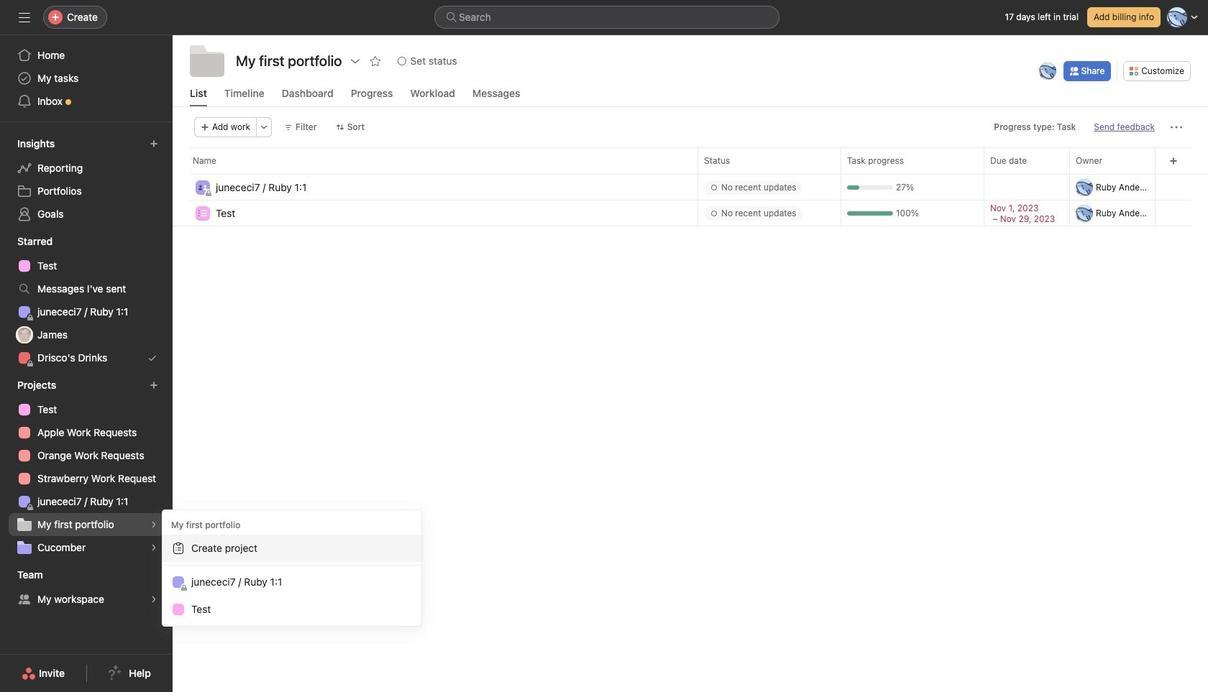 Task type: vqa. For each thing, say whether or not it's contained in the screenshot.
Dialog
no



Task type: locate. For each thing, give the bounding box(es) containing it.
teams element
[[0, 562, 173, 614]]

add to starred image
[[369, 55, 381, 67]]

starred element
[[0, 229, 173, 373]]

list image
[[199, 209, 207, 218]]

see details, my workspace image
[[150, 596, 158, 604]]

1 row from the top
[[173, 147, 1208, 174]]

projects element
[[0, 373, 173, 562]]

add field image
[[1169, 157, 1178, 165]]

2 row from the top
[[173, 173, 1208, 175]]

4 row from the top
[[173, 200, 1208, 228]]

menu item
[[163, 535, 421, 562]]

3 row from the top
[[173, 174, 1208, 202]]

1 horizontal spatial more actions image
[[1171, 122, 1182, 133]]

show options image
[[349, 55, 361, 67]]

cell
[[173, 174, 698, 202], [698, 174, 842, 201], [173, 200, 698, 228], [698, 200, 842, 227]]

people image
[[199, 183, 207, 192]]

0 horizontal spatial more actions image
[[260, 123, 268, 132]]

row
[[173, 147, 1208, 174], [173, 173, 1208, 175], [173, 174, 1208, 202], [173, 200, 1208, 228]]

hide sidebar image
[[19, 12, 30, 23]]

list box
[[434, 6, 780, 29]]

more actions image
[[1171, 122, 1182, 133], [260, 123, 268, 132]]



Task type: describe. For each thing, give the bounding box(es) containing it.
new project or portfolio image
[[150, 381, 158, 390]]

global element
[[0, 35, 173, 122]]

see details, cucomber image
[[150, 544, 158, 552]]

new insights image
[[150, 140, 158, 148]]

insights element
[[0, 131, 173, 229]]

see details, my first portfolio image
[[150, 521, 158, 529]]



